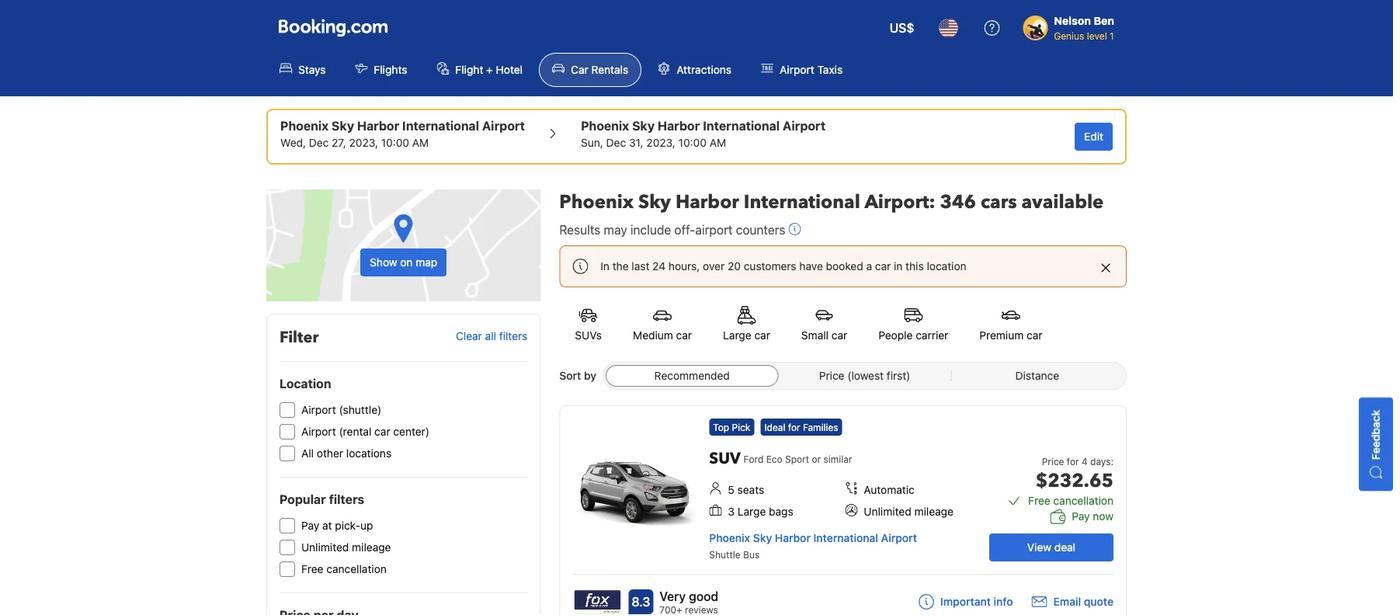 Task type: locate. For each thing, give the bounding box(es) containing it.
harbor down bags
[[775, 532, 811, 544]]

1 horizontal spatial for
[[1067, 456, 1079, 467]]

mileage inside 'product card' group
[[915, 505, 954, 518]]

car inside button
[[755, 329, 770, 342]]

unlimited
[[864, 505, 912, 518], [301, 541, 349, 554]]

1 vertical spatial free cancellation
[[301, 563, 387, 576]]

large car
[[723, 329, 770, 342]]

location
[[927, 260, 967, 273]]

10:00
[[381, 136, 409, 149], [679, 136, 707, 149]]

2023, right 31,
[[647, 136, 676, 149]]

pay inside 'product card' group
[[1072, 510, 1090, 523]]

medium car
[[633, 329, 692, 342]]

international inside phoenix sky harbor international airport wed, dec 27, 2023, 10:00 am
[[402, 118, 479, 133]]

car
[[875, 260, 891, 273], [676, 329, 692, 342], [755, 329, 770, 342], [832, 329, 848, 342], [1027, 329, 1043, 342], [375, 425, 390, 438]]

unlimited down at
[[301, 541, 349, 554]]

email
[[1054, 595, 1081, 608]]

sky up bus
[[753, 532, 772, 544]]

2 dec from the left
[[606, 136, 626, 149]]

1 vertical spatial cancellation
[[326, 563, 387, 576]]

0 vertical spatial cancellation
[[1054, 494, 1114, 507]]

phoenix sky harbor international airport group down flights
[[280, 117, 525, 151]]

0 vertical spatial mileage
[[915, 505, 954, 518]]

phoenix for phoenix sky harbor international airport wed, dec 27, 2023, 10:00 am
[[280, 118, 329, 133]]

large
[[723, 329, 752, 342], [738, 505, 766, 518]]

genius
[[1054, 30, 1085, 41]]

free cancellation down pick-
[[301, 563, 387, 576]]

on
[[400, 256, 413, 269]]

ideal for families
[[765, 422, 838, 433]]

1 horizontal spatial free cancellation
[[1028, 494, 1114, 507]]

last
[[632, 260, 650, 273]]

1 horizontal spatial unlimited mileage
[[864, 505, 954, 518]]

am for phoenix sky harbor international airport wed, dec 27, 2023, 10:00 am
[[412, 136, 429, 149]]

0 horizontal spatial dec
[[309, 136, 329, 149]]

mileage
[[915, 505, 954, 518], [352, 541, 391, 554]]

phoenix sky harbor international airport group down attractions
[[581, 117, 826, 151]]

if you choose one, you'll need to make your own way there - but prices can be a lot lower. image
[[789, 223, 801, 235], [789, 223, 801, 235]]

airport down location
[[301, 403, 336, 416]]

international up pick-up date element at the top of page
[[402, 118, 479, 133]]

dec left 31,
[[606, 136, 626, 149]]

1 dec from the left
[[309, 136, 329, 149]]

filters up pick-
[[329, 492, 364, 507]]

5 seats
[[728, 483, 764, 496]]

airport (shuttle)
[[301, 403, 382, 416]]

0 vertical spatial free
[[1028, 494, 1051, 507]]

1 horizontal spatial 2023,
[[647, 136, 676, 149]]

unlimited mileage inside 'product card' group
[[864, 505, 954, 518]]

free cancellation down $232.65
[[1028, 494, 1114, 507]]

phoenix up sun,
[[581, 118, 629, 133]]

international for available
[[744, 189, 860, 215]]

important info button
[[919, 594, 1013, 610]]

1 horizontal spatial price
[[1042, 456, 1064, 467]]

large right 3
[[738, 505, 766, 518]]

level
[[1087, 30, 1107, 41]]

2 2023, from the left
[[647, 136, 676, 149]]

dec left 27,
[[309, 136, 329, 149]]

ideal
[[765, 422, 786, 433]]

10:00 inside phoenix sky harbor international airport sun, dec 31, 2023, 10:00 am
[[679, 136, 707, 149]]

0 horizontal spatial filters
[[329, 492, 364, 507]]

price inside sort by element
[[819, 369, 845, 382]]

0 vertical spatial for
[[788, 422, 800, 433]]

price up $232.65
[[1042, 456, 1064, 467]]

results
[[559, 223, 601, 237]]

am inside phoenix sky harbor international airport sun, dec 31, 2023, 10:00 am
[[710, 136, 726, 149]]

phoenix up the results
[[559, 189, 634, 215]]

price left (lowest
[[819, 369, 845, 382]]

0 horizontal spatial for
[[788, 422, 800, 433]]

airport
[[780, 63, 815, 76], [482, 118, 525, 133], [783, 118, 826, 133], [301, 403, 336, 416], [301, 425, 336, 438], [881, 532, 917, 544]]

1 horizontal spatial mileage
[[915, 505, 954, 518]]

filter
[[280, 327, 319, 348]]

free inside 'product card' group
[[1028, 494, 1051, 507]]

bags
[[769, 505, 794, 518]]

airport
[[695, 223, 733, 237]]

free down $232.65
[[1028, 494, 1051, 507]]

car right premium
[[1027, 329, 1043, 342]]

product card group
[[559, 405, 1132, 615]]

0 vertical spatial free cancellation
[[1028, 494, 1114, 507]]

24
[[653, 260, 666, 273]]

0 horizontal spatial mileage
[[352, 541, 391, 554]]

pay for pay now
[[1072, 510, 1090, 523]]

sky inside phoenix sky harbor international airport wed, dec 27, 2023, 10:00 am
[[332, 118, 354, 133]]

1 vertical spatial unlimited
[[301, 541, 349, 554]]

by
[[584, 369, 597, 382]]

view deal button
[[989, 534, 1114, 562]]

10:00 down pick-up location element
[[381, 136, 409, 149]]

taxis
[[818, 63, 843, 76]]

dec inside phoenix sky harbor international airport wed, dec 27, 2023, 10:00 am
[[309, 136, 329, 149]]

phoenix sky harbor international airport wed, dec 27, 2023, 10:00 am
[[280, 118, 525, 149]]

supplied by fox image
[[573, 590, 622, 614]]

2023, for phoenix sky harbor international airport wed, dec 27, 2023, 10:00 am
[[349, 136, 378, 149]]

harbor up pick-up date element at the top of page
[[357, 118, 399, 133]]

pay at pick-up
[[301, 519, 373, 532]]

harbor inside phoenix sky harbor international airport shuttle bus
[[775, 532, 811, 544]]

0 horizontal spatial free cancellation
[[301, 563, 387, 576]]

harbor up drop-off date element
[[658, 118, 700, 133]]

1 am from the left
[[412, 136, 429, 149]]

0 vertical spatial filters
[[499, 330, 528, 343]]

car right small
[[832, 329, 848, 342]]

1 horizontal spatial am
[[710, 136, 726, 149]]

for inside price for 4 days: $232.65
[[1067, 456, 1079, 467]]

over
[[703, 260, 725, 273]]

free cancellation inside 'product card' group
[[1028, 494, 1114, 507]]

mileage down automatic
[[915, 505, 954, 518]]

all other locations
[[301, 447, 392, 460]]

large up recommended
[[723, 329, 752, 342]]

this
[[906, 260, 924, 273]]

free down at
[[301, 563, 324, 576]]

other
[[317, 447, 343, 460]]

unlimited mileage down pick-
[[301, 541, 391, 554]]

phoenix sky harbor international airport: 346 cars available
[[559, 189, 1104, 215]]

pick-up date element
[[280, 135, 525, 151]]

sky for phoenix sky harbor international airport: 346 cars available
[[639, 189, 671, 215]]

sky
[[332, 118, 354, 133], [632, 118, 655, 133], [639, 189, 671, 215], [753, 532, 772, 544]]

pay left now
[[1072, 510, 1090, 523]]

1 horizontal spatial 10:00
[[679, 136, 707, 149]]

2023, for phoenix sky harbor international airport sun, dec 31, 2023, 10:00 am
[[647, 136, 676, 149]]

am inside phoenix sky harbor international airport wed, dec 27, 2023, 10:00 am
[[412, 136, 429, 149]]

airport inside airport taxis link
[[780, 63, 815, 76]]

sky up the include
[[639, 189, 671, 215]]

clear
[[456, 330, 482, 343]]

0 horizontal spatial 2023,
[[349, 136, 378, 149]]

1 vertical spatial unlimited mileage
[[301, 541, 391, 554]]

1 10:00 from the left
[[381, 136, 409, 149]]

1 horizontal spatial phoenix sky harbor international airport group
[[581, 117, 826, 151]]

for left 4
[[1067, 456, 1079, 467]]

0 horizontal spatial am
[[412, 136, 429, 149]]

1 horizontal spatial filters
[[499, 330, 528, 343]]

sky inside phoenix sky harbor international airport sun, dec 31, 2023, 10:00 am
[[632, 118, 655, 133]]

sort by element
[[603, 362, 1127, 390]]

0 horizontal spatial unlimited mileage
[[301, 541, 391, 554]]

2023, right 27,
[[349, 136, 378, 149]]

0 vertical spatial unlimited mileage
[[864, 505, 954, 518]]

harbor inside phoenix sky harbor international airport sun, dec 31, 2023, 10:00 am
[[658, 118, 700, 133]]

harbor for phoenix sky harbor international airport sun, dec 31, 2023, 10:00 am
[[658, 118, 700, 133]]

bus
[[743, 549, 760, 560]]

price inside price for 4 days: $232.65
[[1042, 456, 1064, 467]]

10:00 inside phoenix sky harbor international airport wed, dec 27, 2023, 10:00 am
[[381, 136, 409, 149]]

phoenix inside phoenix sky harbor international airport wed, dec 27, 2023, 10:00 am
[[280, 118, 329, 133]]

airport left taxis
[[780, 63, 815, 76]]

3
[[728, 505, 735, 518]]

2 phoenix sky harbor international airport group from the left
[[581, 117, 826, 151]]

small
[[801, 329, 829, 342]]

0 horizontal spatial 10:00
[[381, 136, 409, 149]]

0 vertical spatial large
[[723, 329, 752, 342]]

shuttle
[[709, 549, 741, 560]]

am down pick-up location element
[[412, 136, 429, 149]]

(rental
[[339, 425, 372, 438]]

feedback button
[[1359, 397, 1393, 491]]

2 am from the left
[[710, 136, 726, 149]]

1 vertical spatial for
[[1067, 456, 1079, 467]]

sky for phoenix sky harbor international airport wed, dec 27, 2023, 10:00 am
[[332, 118, 354, 133]]

harbor inside phoenix sky harbor international airport wed, dec 27, 2023, 10:00 am
[[357, 118, 399, 133]]

skip to main content element
[[0, 0, 1393, 96]]

pick-
[[335, 519, 360, 532]]

price
[[819, 369, 845, 382], [1042, 456, 1064, 467]]

phoenix up wed, in the left of the page
[[280, 118, 329, 133]]

harbor for phoenix sky harbor international airport shuttle bus
[[775, 532, 811, 544]]

phoenix inside phoenix sky harbor international airport sun, dec 31, 2023, 10:00 am
[[581, 118, 629, 133]]

harbor up airport
[[676, 189, 739, 215]]

sky inside phoenix sky harbor international airport shuttle bus
[[753, 532, 772, 544]]

0 vertical spatial unlimited
[[864, 505, 912, 518]]

1 2023, from the left
[[349, 136, 378, 149]]

0 horizontal spatial pay
[[301, 519, 319, 532]]

31,
[[629, 136, 644, 149]]

1 vertical spatial filters
[[329, 492, 364, 507]]

price for price (lowest first)
[[819, 369, 845, 382]]

info
[[994, 595, 1013, 608]]

0 horizontal spatial free
[[301, 563, 324, 576]]

pay for pay at pick-up
[[301, 519, 319, 532]]

+
[[486, 63, 493, 76]]

5
[[728, 483, 735, 496]]

for right ideal
[[788, 422, 800, 433]]

international up drop-off date element
[[703, 118, 780, 133]]

similar
[[824, 454, 852, 464]]

2 10:00 from the left
[[679, 136, 707, 149]]

1 horizontal spatial free
[[1028, 494, 1051, 507]]

clear all filters
[[456, 330, 528, 343]]

0 horizontal spatial unlimited
[[301, 541, 349, 554]]

price for 4 days: $232.65
[[1036, 456, 1114, 494]]

cancellation up the pay now on the bottom of the page
[[1054, 494, 1114, 507]]

phoenix inside phoenix sky harbor international airport shuttle bus
[[709, 532, 750, 544]]

1 vertical spatial price
[[1042, 456, 1064, 467]]

phoenix sky harbor international airport group
[[280, 117, 525, 151], [581, 117, 826, 151]]

unlimited mileage down automatic
[[864, 505, 954, 518]]

1 vertical spatial mileage
[[352, 541, 391, 554]]

airport down automatic
[[881, 532, 917, 544]]

1 horizontal spatial unlimited
[[864, 505, 912, 518]]

10:00 down drop-off location element at the top of page
[[679, 136, 707, 149]]

all
[[301, 447, 314, 460]]

sky for phoenix sky harbor international airport sun, dec 31, 2023, 10:00 am
[[632, 118, 655, 133]]

pay now
[[1072, 510, 1114, 523]]

1 horizontal spatial dec
[[606, 136, 626, 149]]

for
[[788, 422, 800, 433], [1067, 456, 1079, 467]]

car left small
[[755, 329, 770, 342]]

international down automatic
[[814, 532, 878, 544]]

filters inside clear all filters button
[[499, 330, 528, 343]]

1 vertical spatial large
[[738, 505, 766, 518]]

phoenix sky harbor international airport shuttle bus
[[709, 532, 917, 560]]

map
[[416, 256, 437, 269]]

am down drop-off location element at the top of page
[[710, 136, 726, 149]]

cancellation down pick-
[[326, 563, 387, 576]]

recommended
[[655, 369, 730, 382]]

sky for phoenix sky harbor international airport shuttle bus
[[753, 532, 772, 544]]

for for ideal for families
[[788, 422, 800, 433]]

airport down hotel
[[482, 118, 525, 133]]

customer rating 8.3 very good element
[[660, 587, 719, 606]]

2023, inside phoenix sky harbor international airport wed, dec 27, 2023, 10:00 am
[[349, 136, 378, 149]]

car right medium
[[676, 329, 692, 342]]

us$
[[890, 21, 914, 35]]

airport down airport taxis link
[[783, 118, 826, 133]]

premium car button
[[964, 297, 1058, 353]]

phoenix up the shuttle
[[709, 532, 750, 544]]

car rentals
[[571, 63, 629, 76]]

international inside phoenix sky harbor international airport sun, dec 31, 2023, 10:00 am
[[703, 118, 780, 133]]

price for price for 4 days: $232.65
[[1042, 456, 1064, 467]]

harbor for phoenix sky harbor international airport: 346 cars available
[[676, 189, 739, 215]]

dec inside phoenix sky harbor international airport sun, dec 31, 2023, 10:00 am
[[606, 136, 626, 149]]

unlimited down automatic
[[864, 505, 912, 518]]

have
[[800, 260, 823, 273]]

premium
[[980, 329, 1024, 342]]

in the last 24 hours, over 20 customers have booked a car in this location
[[601, 260, 967, 273]]

the
[[613, 260, 629, 273]]

1 horizontal spatial pay
[[1072, 510, 1090, 523]]

0 horizontal spatial price
[[819, 369, 845, 382]]

small car
[[801, 329, 848, 342]]

show on map button
[[266, 190, 541, 301]]

flight + hotel link
[[424, 53, 536, 87]]

0 vertical spatial price
[[819, 369, 845, 382]]

2023, inside phoenix sky harbor international airport sun, dec 31, 2023, 10:00 am
[[647, 136, 676, 149]]

sky up 31,
[[632, 118, 655, 133]]

phoenix sky harbor international airport button
[[709, 532, 917, 545]]

1 horizontal spatial cancellation
[[1054, 494, 1114, 507]]

0 horizontal spatial phoenix sky harbor international airport group
[[280, 117, 525, 151]]

phoenix for phoenix sky harbor international airport sun, dec 31, 2023, 10:00 am
[[581, 118, 629, 133]]

nelson ben genius level 1
[[1054, 14, 1115, 41]]

mileage down the up
[[352, 541, 391, 554]]

drop-off date element
[[581, 135, 826, 151]]

filters right all
[[499, 330, 528, 343]]

international up counters
[[744, 189, 860, 215]]

am
[[412, 136, 429, 149], [710, 136, 726, 149]]

international for 27,
[[402, 118, 479, 133]]

sky up 27,
[[332, 118, 354, 133]]

dec for phoenix sky harbor international airport sun, dec 31, 2023, 10:00 am
[[606, 136, 626, 149]]

international
[[402, 118, 479, 133], [703, 118, 780, 133], [744, 189, 860, 215], [814, 532, 878, 544]]

large car button
[[708, 297, 786, 353]]

phoenix for phoenix sky harbor international airport: 346 cars available
[[559, 189, 634, 215]]

premium car
[[980, 329, 1043, 342]]

pay left at
[[301, 519, 319, 532]]



Task type: vqa. For each thing, say whether or not it's contained in the screenshot.
the topmost rental
no



Task type: describe. For each thing, give the bounding box(es) containing it.
booked
[[826, 260, 863, 273]]

edit button
[[1075, 123, 1113, 151]]

small car button
[[786, 297, 863, 353]]

deal
[[1055, 541, 1076, 554]]

center)
[[393, 425, 430, 438]]

airport:
[[865, 189, 936, 215]]

airport inside phoenix sky harbor international airport shuttle bus
[[881, 532, 917, 544]]

pick
[[732, 422, 751, 433]]

pick-up location element
[[280, 117, 525, 135]]

drop-off location element
[[581, 117, 826, 135]]

airport inside phoenix sky harbor international airport wed, dec 27, 2023, 10:00 am
[[482, 118, 525, 133]]

suv
[[709, 448, 741, 470]]

medium car button
[[618, 297, 708, 353]]

search summary element
[[266, 109, 1127, 165]]

stays link
[[266, 53, 339, 87]]

(shuttle)
[[339, 403, 382, 416]]

days:
[[1090, 456, 1114, 467]]

a
[[866, 260, 872, 273]]

international for 31,
[[703, 118, 780, 133]]

all
[[485, 330, 496, 343]]

8.3
[[632, 595, 650, 609]]

view
[[1027, 541, 1052, 554]]

hotel
[[496, 63, 523, 76]]

cars
[[981, 189, 1017, 215]]

international inside phoenix sky harbor international airport shuttle bus
[[814, 532, 878, 544]]

car for small car
[[832, 329, 848, 342]]

10:00 for phoenix sky harbor international airport sun, dec 31, 2023, 10:00 am
[[679, 136, 707, 149]]

location
[[280, 376, 331, 391]]

dec for phoenix sky harbor international airport wed, dec 27, 2023, 10:00 am
[[309, 136, 329, 149]]

popular filters
[[280, 492, 364, 507]]

0 horizontal spatial cancellation
[[326, 563, 387, 576]]

stays
[[298, 63, 326, 76]]

clear all filters button
[[456, 330, 528, 343]]

harbor for phoenix sky harbor international airport wed, dec 27, 2023, 10:00 am
[[357, 118, 399, 133]]

feedback
[[1370, 410, 1382, 460]]

up
[[360, 519, 373, 532]]

people carrier button
[[863, 297, 964, 353]]

flights link
[[342, 53, 421, 87]]

families
[[803, 422, 838, 433]]

for for price for 4 days: $232.65
[[1067, 456, 1079, 467]]

view deal
[[1027, 541, 1076, 554]]

popular
[[280, 492, 326, 507]]

good
[[689, 589, 719, 604]]

people carrier
[[879, 329, 949, 342]]

unlimited inside 'product card' group
[[864, 505, 912, 518]]

wed,
[[280, 136, 306, 149]]

medium
[[633, 329, 673, 342]]

now
[[1093, 510, 1114, 523]]

airport (rental car center)
[[301, 425, 430, 438]]

in
[[894, 260, 903, 273]]

people
[[879, 329, 913, 342]]

important
[[941, 595, 991, 608]]

flight + hotel
[[455, 63, 523, 76]]

flight
[[455, 63, 483, 76]]

price (lowest first)
[[819, 369, 911, 382]]

car right a
[[875, 260, 891, 273]]

show
[[370, 256, 397, 269]]

am for phoenix sky harbor international airport sun, dec 31, 2023, 10:00 am
[[710, 136, 726, 149]]

eco
[[766, 454, 783, 464]]

$232.65
[[1036, 468, 1114, 494]]

nelson
[[1054, 14, 1091, 27]]

sport
[[785, 454, 809, 464]]

seats
[[738, 483, 764, 496]]

us$ button
[[880, 9, 924, 47]]

phoenix for phoenix sky harbor international airport shuttle bus
[[709, 532, 750, 544]]

show on map
[[370, 256, 437, 269]]

automatic
[[864, 483, 915, 496]]

phoenix sky harbor international airport sun, dec 31, 2023, 10:00 am
[[581, 118, 826, 149]]

very good
[[660, 589, 719, 604]]

8.3 element
[[629, 589, 653, 614]]

airport taxis
[[780, 63, 843, 76]]

sort by
[[559, 369, 597, 382]]

results may include off-airport counters
[[559, 223, 786, 237]]

large inside button
[[723, 329, 752, 342]]

car for medium car
[[676, 329, 692, 342]]

ford
[[744, 454, 764, 464]]

attractions link
[[645, 53, 745, 87]]

large inside 'product card' group
[[738, 505, 766, 518]]

suv ford eco sport or similar
[[709, 448, 852, 470]]

1 phoenix sky harbor international airport group from the left
[[280, 117, 525, 151]]

first)
[[887, 369, 911, 382]]

car up locations
[[375, 425, 390, 438]]

top pick
[[713, 422, 751, 433]]

346
[[940, 189, 976, 215]]

may
[[604, 223, 627, 237]]

4
[[1082, 456, 1088, 467]]

airport up 'all'
[[301, 425, 336, 438]]

(lowest
[[848, 369, 884, 382]]

car for large car
[[755, 329, 770, 342]]

airport inside phoenix sky harbor international airport sun, dec 31, 2023, 10:00 am
[[783, 118, 826, 133]]

in
[[601, 260, 610, 273]]

off-
[[675, 223, 695, 237]]

airport taxis link
[[748, 53, 856, 87]]

edit
[[1084, 130, 1104, 143]]

27,
[[332, 136, 346, 149]]

attractions
[[677, 63, 732, 76]]

include
[[631, 223, 671, 237]]

10:00 for phoenix sky harbor international airport wed, dec 27, 2023, 10:00 am
[[381, 136, 409, 149]]

20
[[728, 260, 741, 273]]

car for premium car
[[1027, 329, 1043, 342]]

1 vertical spatial free
[[301, 563, 324, 576]]

sort
[[559, 369, 581, 382]]

suvs
[[575, 329, 602, 342]]

cancellation inside 'product card' group
[[1054, 494, 1114, 507]]



